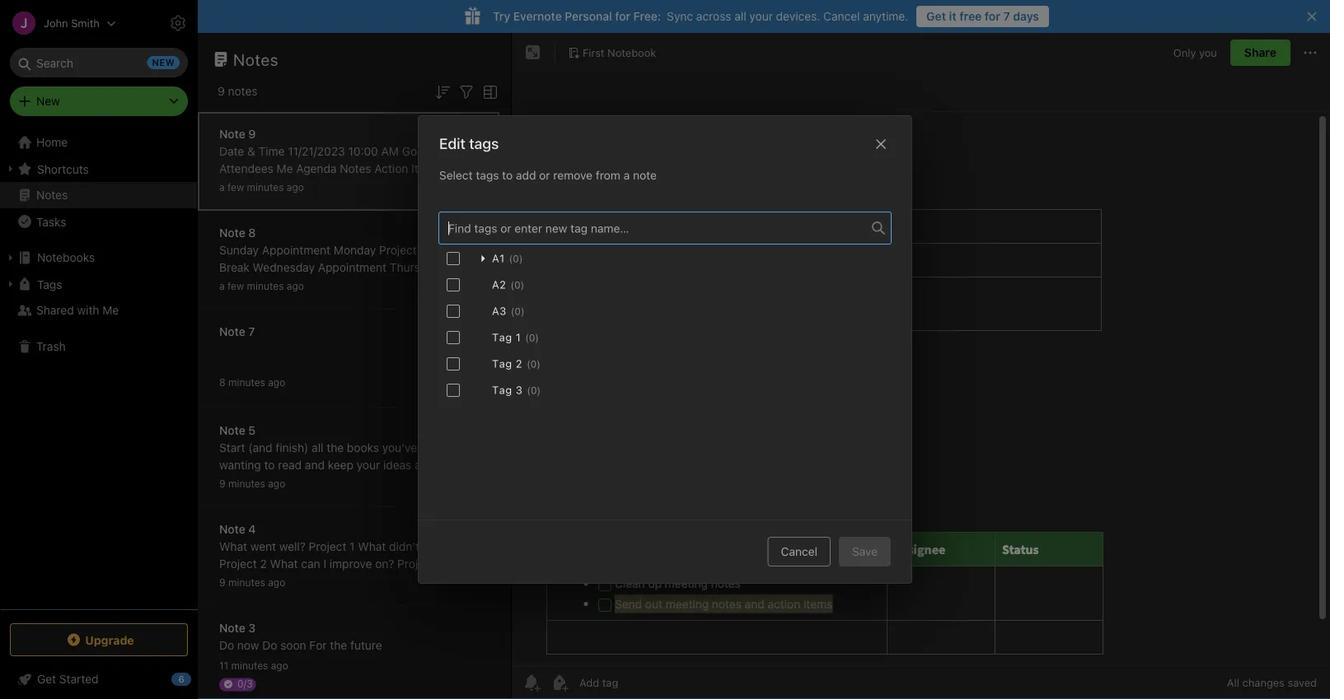 Task type: describe. For each thing, give the bounding box(es) containing it.
place.
[[269, 476, 302, 489]]

them
[[448, 459, 475, 472]]

friday
[[270, 278, 303, 292]]

1 horizontal spatial your
[[749, 9, 773, 23]]

from
[[596, 169, 620, 182]]

me inside shared with me link
[[102, 304, 119, 317]]

it
[[949, 9, 956, 23]]

shared
[[36, 304, 74, 317]]

1 vertical spatial the
[[330, 639, 347, 653]]

a down "sunday"
[[219, 281, 225, 292]]

expand tags image
[[4, 278, 17, 291]]

minutes down "went"
[[228, 577, 265, 589]]

project up i
[[309, 540, 346, 554]]

2 horizontal spatial what
[[358, 540, 386, 554]]

note 4
[[219, 523, 256, 536]]

action
[[342, 197, 374, 210]]

date
[[219, 145, 244, 158]]

9 notes
[[218, 84, 258, 98]]

a3
[[492, 305, 507, 317]]

shortcuts button
[[0, 156, 197, 182]]

improve
[[329, 557, 372, 571]]

get it free for 7 days button
[[916, 6, 1049, 27]]

a2 ( 0 )
[[492, 279, 524, 291]]

9 left in
[[219, 478, 225, 490]]

close image
[[871, 134, 891, 154]]

sunday
[[219, 244, 259, 257]]

0 horizontal spatial all
[[219, 476, 231, 489]]

9 minutes ago for project
[[219, 577, 285, 589]]

monday
[[334, 244, 376, 257]]

tag 3 ( 0 )
[[492, 384, 541, 396]]

0 vertical spatial appointment
[[262, 244, 331, 257]]

Select1860 checkbox
[[447, 252, 460, 265]]

ideas
[[383, 459, 411, 472]]

a3 row
[[438, 298, 892, 325]]

future
[[350, 639, 382, 653]]

0 vertical spatial all
[[734, 9, 746, 23]]

home
[[36, 136, 68, 149]]

11 minutes ago
[[219, 660, 288, 672]]

personal
[[565, 9, 612, 23]]

and inside 'start (and finish) all the books you've been wanting to read and keep your ideas about them all in one place. tip: if you're reading a physical book, take pictu...'
[[305, 459, 325, 472]]

5
[[248, 424, 256, 438]]

try evernote personal for free: sync across all your devices. cancel anytime.
[[493, 9, 908, 23]]

0 inside a2 ( 0 )
[[514, 279, 521, 291]]

get it free for 7 days
[[926, 9, 1039, 23]]

you've
[[382, 441, 417, 455]]

first notebook
[[583, 46, 656, 59]]

expand note image
[[523, 43, 543, 63]]

minutes up 0/3
[[231, 660, 268, 672]]

home link
[[0, 129, 198, 156]]

2 horizontal spatial notes
[[404, 179, 434, 193]]

tags for edit
[[469, 135, 499, 152]]

to inside 'start (and finish) all the books you've been wanting to read and keep your ideas about them all in one place. tip: if you're reading a physical book, take pictu...'
[[264, 459, 275, 472]]

9 minutes ago for to
[[219, 478, 285, 490]]

0 vertical spatial 8
[[248, 226, 256, 240]]

new
[[36, 94, 60, 108]]

save
[[852, 545, 878, 559]]

and inside date & time 11/21/2023 10:00 am goal attendees me agenda notes action items assignee status clean up meeting notes send out meeting notes and action items
[[319, 197, 339, 210]]

tag 2 row
[[438, 351, 892, 377]]

thursday
[[390, 261, 439, 274]]

a1 ( 0 )
[[492, 252, 523, 265]]

) inside tag 1 ( 0 )
[[535, 332, 539, 344]]

tree containing home
[[0, 129, 198, 609]]

) inside a2 ( 0 )
[[521, 279, 524, 291]]

10:00
[[348, 145, 378, 158]]

wednesday
[[253, 261, 315, 274]]

shortcuts
[[37, 162, 89, 176]]

) inside a3 ( 0 )
[[521, 306, 525, 317]]

with
[[77, 304, 99, 317]]

out
[[219, 197, 237, 210]]

share
[[1244, 46, 1276, 59]]

notes inside date & time 11/21/2023 10:00 am goal attendees me agenda notes action items assignee status clean up meeting notes send out meeting notes and action items
[[340, 162, 371, 176]]

tags
[[37, 277, 62, 291]]

trash
[[36, 340, 66, 354]]

minutes up 5
[[228, 377, 265, 389]]

note 7
[[219, 325, 255, 339]]

action
[[374, 162, 408, 176]]

2 inside row
[[516, 358, 522, 370]]

keep
[[328, 459, 353, 472]]

about
[[415, 459, 445, 472]]

edit
[[439, 135, 465, 152]]

ago up the finish)
[[268, 377, 285, 389]]

take
[[252, 493, 275, 507]]

share button
[[1230, 40, 1290, 66]]

sunday appointment monday project 1 tuesday break wednesday appointment thursday project 2 friday task 3 saturday break
[[219, 244, 473, 292]]

0/3
[[237, 679, 253, 690]]

1 horizontal spatial what
[[270, 557, 298, 571]]

Select1865 checkbox
[[447, 384, 460, 397]]

tags button
[[0, 271, 197, 297]]

for
[[309, 639, 327, 653]]

free
[[959, 9, 982, 23]]

a inside 'start (and finish) all the books you've been wanting to read and keep your ideas about them all in one place. tip: if you're reading a physical book, take pictu...'
[[417, 476, 424, 489]]

notebooks link
[[0, 245, 197, 271]]

(and
[[248, 441, 272, 455]]

upgrade
[[85, 633, 134, 647]]

Note Editor text field
[[512, 112, 1330, 666]]

start
[[219, 441, 245, 455]]

select
[[439, 169, 473, 182]]

tag 3 row
[[438, 377, 892, 404]]

expand notebooks image
[[4, 251, 17, 265]]

note for note 8
[[219, 226, 245, 240]]

Select1863 checkbox
[[447, 331, 460, 344]]

get
[[926, 9, 946, 23]]

0 horizontal spatial 7
[[248, 325, 255, 339]]

3 for tag 3 ( 0 )
[[516, 384, 523, 396]]

project up thursday
[[379, 244, 417, 257]]

notebook
[[607, 46, 656, 59]]

time
[[258, 145, 285, 158]]

0 vertical spatial notes
[[233, 49, 279, 69]]

note for note 5
[[219, 424, 245, 438]]

row group inside select tags to add or remove from a note element
[[438, 246, 892, 404]]

1 well? from the left
[[279, 540, 306, 554]]

Find tags or enter new tag name… text field
[[439, 217, 872, 239]]

status
[[271, 179, 305, 193]]

2 inside sunday appointment monday project 1 tuesday break wednesday appointment thursday project 2 friday task 3 saturday break
[[260, 278, 267, 292]]

notes link
[[0, 182, 197, 208]]

0 horizontal spatial what
[[219, 540, 247, 554]]

2 well? from the left
[[439, 540, 466, 554]]

tag 1 row
[[438, 325, 892, 351]]

1 vertical spatial meeting
[[240, 197, 283, 210]]

1 vertical spatial 8
[[219, 377, 226, 389]]

9 up note 3
[[219, 577, 225, 589]]

assignee
[[219, 179, 268, 193]]

try
[[493, 9, 510, 23]]

9 up &
[[248, 127, 256, 141]]

0 vertical spatial to
[[502, 169, 513, 182]]

Search text field
[[21, 48, 176, 77]]

0 inside a3 ( 0 )
[[515, 306, 521, 317]]

minutes down the wednesday
[[247, 281, 284, 292]]

soon
[[280, 639, 306, 653]]

goal
[[402, 145, 426, 158]]

send
[[437, 179, 464, 193]]

add a reminder image
[[522, 673, 541, 693]]

2 do from the left
[[262, 639, 277, 653]]

first notebook button
[[562, 41, 662, 64]]

1 horizontal spatial all
[[312, 441, 323, 455]]

( inside a3 ( 0 )
[[511, 306, 515, 317]]

1 horizontal spatial break
[[394, 278, 424, 292]]

( inside a2 ( 0 )
[[510, 279, 514, 291]]

physical
[[427, 476, 470, 489]]

only you
[[1173, 46, 1217, 59]]

0 inside 'tag 3 ( 0 )'
[[531, 385, 537, 396]]

1 vertical spatial appointment
[[318, 261, 386, 274]]

arrow image
[[476, 252, 490, 266]]

project down "sunday"
[[219, 278, 257, 292]]

project3
[[397, 557, 442, 571]]

note for note 9
[[219, 127, 245, 141]]



Task type: vqa. For each thing, say whether or not it's contained in the screenshot.


Task type: locate. For each thing, give the bounding box(es) containing it.
) right a1 at top left
[[519, 253, 523, 265]]

ago down the wednesday
[[287, 281, 304, 292]]

notes down items
[[404, 179, 434, 193]]

0 horizontal spatial cancel
[[781, 545, 817, 559]]

note window element
[[512, 33, 1330, 700]]

a down the about
[[417, 476, 424, 489]]

1 horizontal spatial do
[[262, 639, 277, 653]]

9 minutes ago up take
[[219, 478, 285, 490]]

note
[[633, 169, 657, 182]]

saved
[[1288, 677, 1317, 689]]

cancel button
[[768, 537, 831, 567]]

edit tags
[[439, 135, 499, 152]]

2 vertical spatial 3
[[248, 622, 256, 635]]

1 vertical spatial tag
[[492, 358, 512, 370]]

4 note from the top
[[219, 424, 245, 438]]

a left note
[[624, 169, 630, 182]]

1 up "improve"
[[350, 540, 355, 554]]

0 vertical spatial 1
[[420, 244, 425, 257]]

break down thursday
[[394, 278, 424, 292]]

1 inside "what went well? project 1 what didn't go well? project 2 what can i improve on? project3"
[[350, 540, 355, 554]]

2 down "went"
[[260, 557, 267, 571]]

) up 'tag 3 ( 0 )'
[[537, 358, 540, 370]]

what
[[219, 540, 247, 554], [358, 540, 386, 554], [270, 557, 298, 571]]

and up tip:
[[305, 459, 325, 472]]

note left 4 at left bottom
[[219, 523, 245, 536]]

break
[[219, 261, 250, 274], [394, 278, 424, 292]]

across
[[696, 9, 731, 23]]

shared with me link
[[0, 297, 197, 324]]

0 vertical spatial 7
[[1003, 9, 1010, 23]]

few
[[227, 182, 244, 193], [227, 281, 244, 292]]

( inside a1 ( 0 )
[[509, 253, 513, 265]]

tag inside row
[[492, 358, 512, 370]]

me inside date & time 11/21/2023 10:00 am goal attendees me agenda notes action items assignee status clean up meeting notes send out meeting notes and action items
[[277, 162, 293, 176]]

0 vertical spatial few
[[227, 182, 244, 193]]

to
[[502, 169, 513, 182], [264, 459, 275, 472]]

(
[[509, 253, 513, 265], [510, 279, 514, 291], [511, 306, 515, 317], [525, 332, 529, 344], [527, 358, 530, 370], [527, 385, 531, 396]]

notes inside tree
[[36, 188, 68, 202]]

0 vertical spatial notes
[[228, 84, 258, 98]]

the up keep
[[327, 441, 344, 455]]

me
[[277, 162, 293, 176], [102, 304, 119, 317]]

do right now
[[262, 639, 277, 653]]

0 down tag 2 ( 0 )
[[531, 385, 537, 396]]

me right with at the left top of the page
[[102, 304, 119, 317]]

if
[[328, 476, 335, 489]]

note up "sunday"
[[219, 226, 245, 240]]

3 note from the top
[[219, 325, 245, 339]]

do now do soon for the future
[[219, 639, 382, 653]]

do
[[219, 639, 234, 653], [262, 639, 277, 653]]

)
[[519, 253, 523, 265], [521, 279, 524, 291], [521, 306, 525, 317], [535, 332, 539, 344], [537, 358, 540, 370], [537, 385, 541, 396]]

tree
[[0, 129, 198, 609]]

1 vertical spatial 2
[[516, 358, 522, 370]]

2 vertical spatial 2
[[260, 557, 267, 571]]

for for free:
[[615, 9, 630, 23]]

you
[[1199, 46, 1217, 59]]

3 tag from the top
[[492, 384, 512, 396]]

Select1861 checkbox
[[447, 279, 460, 292]]

i
[[323, 557, 326, 571]]

finish)
[[276, 441, 308, 455]]

a few minutes ago
[[219, 182, 304, 193], [219, 281, 304, 292]]

notebooks
[[37, 251, 95, 265]]

1 vertical spatial notes
[[340, 162, 371, 176]]

) right a3
[[521, 306, 525, 317]]

2 up 'tag 3 ( 0 )'
[[516, 358, 522, 370]]

tag down tag 1 ( 0 )
[[492, 358, 512, 370]]

( right a2
[[510, 279, 514, 291]]

the right for
[[330, 639, 347, 653]]

what left can
[[270, 557, 298, 571]]

2 horizontal spatial all
[[734, 9, 746, 23]]

1 up tag 2 ( 0 )
[[516, 331, 521, 344]]

1 vertical spatial break
[[394, 278, 424, 292]]

do down note 3
[[219, 639, 234, 653]]

9 minutes ago down "went"
[[219, 577, 285, 589]]

11
[[219, 660, 228, 672]]

0 up 'tag 3 ( 0 )'
[[530, 358, 537, 370]]

cancel inside button
[[781, 545, 817, 559]]

well? up can
[[279, 540, 306, 554]]

0 horizontal spatial meeting
[[240, 197, 283, 210]]

2 vertical spatial notes
[[286, 197, 316, 210]]

None search field
[[21, 48, 176, 77]]

a3 ( 0 )
[[492, 305, 525, 317]]

1 horizontal spatial well?
[[439, 540, 466, 554]]

date & time 11/21/2023 10:00 am goal attendees me agenda notes action items assignee status clean up meeting notes send out meeting notes and action items
[[219, 145, 464, 210]]

for left free:
[[615, 9, 630, 23]]

minutes down wanting
[[228, 478, 265, 490]]

a1 row
[[438, 246, 892, 272]]

few down "sunday"
[[227, 281, 244, 292]]

( inside 'tag 3 ( 0 )'
[[527, 385, 531, 396]]

0 right a3
[[515, 306, 521, 317]]

tags right select
[[476, 169, 499, 182]]

1 vertical spatial notes
[[404, 179, 434, 193]]

a2 row
[[438, 272, 892, 298]]

am
[[381, 145, 399, 158]]

1 horizontal spatial 1
[[420, 244, 425, 257]]

now
[[237, 639, 259, 653]]

0 vertical spatial me
[[277, 162, 293, 176]]

to left add
[[502, 169, 513, 182]]

0 vertical spatial 3
[[333, 278, 340, 292]]

1 vertical spatial your
[[357, 459, 380, 472]]

items
[[411, 162, 441, 176]]

cancel right devices.
[[823, 9, 860, 23]]

0 vertical spatial 9 minutes ago
[[219, 478, 285, 490]]

note 5
[[219, 424, 256, 438]]

) up tag 2 ( 0 )
[[535, 332, 539, 344]]

0 vertical spatial your
[[749, 9, 773, 23]]

devices.
[[776, 9, 820, 23]]

1 inside sunday appointment monday project 1 tuesday break wednesday appointment thursday project 2 friday task 3 saturday break
[[420, 244, 425, 257]]

tag inside "row"
[[492, 384, 512, 396]]

2 vertical spatial tag
[[492, 384, 512, 396]]

few for wednesday
[[227, 281, 244, 292]]

1 vertical spatial a few minutes ago
[[219, 281, 304, 292]]

8 up "sunday"
[[248, 226, 256, 240]]

1 for well?
[[350, 540, 355, 554]]

0 vertical spatial and
[[319, 197, 339, 210]]

meeting down assignee
[[240, 197, 283, 210]]

1 vertical spatial tags
[[476, 169, 499, 182]]

add tag image
[[550, 673, 569, 693]]

a up out
[[219, 182, 225, 193]]

1 note from the top
[[219, 127, 245, 141]]

note up date
[[219, 127, 245, 141]]

notes
[[233, 49, 279, 69], [340, 162, 371, 176], [36, 188, 68, 202]]

and down 'clean' at top
[[319, 197, 339, 210]]

7 inside button
[[1003, 9, 1010, 23]]

row group
[[438, 246, 892, 404]]

notes down status
[[286, 197, 316, 210]]

note for note 4
[[219, 523, 245, 536]]

a1
[[492, 252, 505, 265]]

1 up thursday
[[420, 244, 425, 257]]

notes
[[228, 84, 258, 98], [404, 179, 434, 193], [286, 197, 316, 210]]

note up start
[[219, 424, 245, 438]]

1 vertical spatial cancel
[[781, 545, 817, 559]]

what up on?
[[358, 540, 386, 554]]

0 vertical spatial meeting
[[358, 179, 401, 193]]

a few minutes ago down attendees
[[219, 182, 304, 193]]

Select1862 checkbox
[[447, 305, 460, 318]]

tag for tag 3
[[492, 384, 512, 396]]

a
[[624, 169, 630, 182], [219, 182, 225, 193], [219, 281, 225, 292], [417, 476, 424, 489]]

the inside 'start (and finish) all the books you've been wanting to read and keep your ideas about them all in one place. tip: if you're reading a physical book, take pictu...'
[[327, 441, 344, 455]]

and
[[319, 197, 339, 210], [305, 459, 325, 472]]

appointment up the wednesday
[[262, 244, 331, 257]]

0 right a1 at top left
[[513, 253, 519, 265]]

break down "sunday"
[[219, 261, 250, 274]]

1 vertical spatial me
[[102, 304, 119, 317]]

2 vertical spatial all
[[219, 476, 231, 489]]

minutes down attendees
[[247, 182, 284, 193]]

2 vertical spatial 1
[[350, 540, 355, 554]]

well?
[[279, 540, 306, 554], [439, 540, 466, 554]]

few up out
[[227, 182, 244, 193]]

1 inside row
[[516, 331, 521, 344]]

what down note 4
[[219, 540, 247, 554]]

project
[[379, 244, 417, 257], [219, 278, 257, 292], [309, 540, 346, 554], [219, 557, 257, 571]]

0 horizontal spatial 8
[[219, 377, 226, 389]]

0 vertical spatial tag
[[492, 331, 512, 344]]

0 up tag 2 ( 0 )
[[529, 332, 535, 344]]

your
[[749, 9, 773, 23], [357, 459, 380, 472]]

note for note 7
[[219, 325, 245, 339]]

11/21/2023
[[288, 145, 345, 158]]

2 horizontal spatial 3
[[516, 384, 523, 396]]

0 inside tag 1 ( 0 )
[[529, 332, 535, 344]]

save button
[[839, 537, 891, 567]]

clean
[[308, 179, 338, 193]]

0 horizontal spatial well?
[[279, 540, 306, 554]]

1 horizontal spatial notes
[[233, 49, 279, 69]]

7 up 8 minutes ago
[[248, 325, 255, 339]]

1 horizontal spatial notes
[[286, 197, 316, 210]]

) inside tag 2 ( 0 )
[[537, 358, 540, 370]]

1 horizontal spatial for
[[985, 9, 1000, 23]]

5 note from the top
[[219, 523, 245, 536]]

2 note from the top
[[219, 226, 245, 240]]

0 vertical spatial the
[[327, 441, 344, 455]]

8 minutes ago
[[219, 377, 285, 389]]

saturday
[[343, 278, 391, 292]]

ago down soon
[[271, 660, 288, 672]]

start (and finish) all the books you've been wanting to read and keep your ideas about them all in one place. tip: if you're reading a physical book, take pictu...
[[219, 441, 475, 507]]

0 vertical spatial cancel
[[823, 9, 860, 23]]

0 vertical spatial a few minutes ago
[[219, 182, 304, 193]]

note
[[219, 127, 245, 141], [219, 226, 245, 240], [219, 325, 245, 339], [219, 424, 245, 438], [219, 523, 245, 536], [219, 622, 245, 635]]

2 a few minutes ago from the top
[[219, 281, 304, 292]]

1 few from the top
[[227, 182, 244, 193]]

2 few from the top
[[227, 281, 244, 292]]

went
[[250, 540, 276, 554]]

2 horizontal spatial 1
[[516, 331, 521, 344]]

1 horizontal spatial 7
[[1003, 9, 1010, 23]]

1 vertical spatial 3
[[516, 384, 523, 396]]

0 horizontal spatial for
[[615, 9, 630, 23]]

1 vertical spatial and
[[305, 459, 325, 472]]

reading
[[374, 476, 414, 489]]

6 note from the top
[[219, 622, 245, 635]]

1 horizontal spatial cancel
[[823, 9, 860, 23]]

a few minutes ago for wednesday
[[219, 281, 304, 292]]

to down (and
[[264, 459, 275, 472]]

2
[[260, 278, 267, 292], [516, 358, 522, 370], [260, 557, 267, 571]]

note up now
[[219, 622, 245, 635]]

anytime.
[[863, 9, 908, 23]]

a few minutes ago for attendees
[[219, 182, 304, 193]]

appointment down monday
[[318, 261, 386, 274]]

2 left friday
[[260, 278, 267, 292]]

ago
[[287, 182, 304, 193], [287, 281, 304, 292], [268, 377, 285, 389], [268, 478, 285, 490], [268, 577, 285, 589], [271, 660, 288, 672]]

1 tag from the top
[[492, 331, 512, 344]]

0 right a2
[[514, 279, 521, 291]]

evernote
[[513, 9, 562, 23]]

1 vertical spatial few
[[227, 281, 244, 292]]

tag down tag 2 ( 0 )
[[492, 384, 512, 396]]

0 inside tag 2 ( 0 )
[[530, 358, 537, 370]]

) down tag 2 ( 0 )
[[537, 385, 541, 396]]

a2
[[492, 279, 506, 291]]

days
[[1013, 9, 1039, 23]]

) right a2
[[521, 279, 524, 291]]

( inside tag 1 ( 0 )
[[525, 332, 529, 344]]

a few minutes ago down the wednesday
[[219, 281, 304, 292]]

0 horizontal spatial to
[[264, 459, 275, 472]]

me up status
[[277, 162, 293, 176]]

sync
[[667, 9, 693, 23]]

4
[[248, 523, 256, 536]]

( inside tag 2 ( 0 )
[[527, 358, 530, 370]]

notes up 9 notes
[[233, 49, 279, 69]]

3 for note 3
[[248, 622, 256, 635]]

cancel left save
[[781, 545, 817, 559]]

well? right go
[[439, 540, 466, 554]]

1 horizontal spatial 8
[[248, 226, 256, 240]]

2 tag from the top
[[492, 358, 512, 370]]

tag for tag 1
[[492, 331, 512, 344]]

note up 8 minutes ago
[[219, 325, 245, 339]]

0 horizontal spatial your
[[357, 459, 380, 472]]

3 inside tag 3 "row"
[[516, 384, 523, 396]]

trash link
[[0, 334, 197, 360]]

0 horizontal spatial break
[[219, 261, 250, 274]]

for for 7
[[985, 9, 1000, 23]]

1 vertical spatial all
[[312, 441, 323, 455]]

0 horizontal spatial notes
[[36, 188, 68, 202]]

1
[[420, 244, 425, 257], [516, 331, 521, 344], [350, 540, 355, 554]]

meeting down action
[[358, 179, 401, 193]]

all
[[1227, 677, 1239, 689]]

0 horizontal spatial me
[[102, 304, 119, 317]]

for right free on the top right
[[985, 9, 1000, 23]]

all right the finish)
[[312, 441, 323, 455]]

tuesday
[[428, 244, 473, 257]]

2 inside "what went well? project 1 what didn't go well? project 2 what can i improve on? project3"
[[260, 557, 267, 571]]

notes up note 9
[[228, 84, 258, 98]]

1 horizontal spatial 3
[[333, 278, 340, 292]]

your down books
[[357, 459, 380, 472]]

notes up tasks
[[36, 188, 68, 202]]

few for attendees
[[227, 182, 244, 193]]

ago down "went"
[[268, 577, 285, 589]]

books
[[347, 441, 379, 455]]

tags right edit at the left top of the page
[[469, 135, 499, 152]]

) inside a1 ( 0 )
[[519, 253, 523, 265]]

select tags to add or remove from a note element
[[419, 199, 911, 520]]

notes up up at the top left of page
[[340, 162, 371, 176]]

2 9 minutes ago from the top
[[219, 577, 285, 589]]

0 horizontal spatial do
[[219, 639, 234, 653]]

ago left 'clean' at top
[[287, 182, 304, 193]]

tag down a3
[[492, 331, 512, 344]]

2 for from the left
[[985, 9, 1000, 23]]

can
[[301, 557, 320, 571]]

( up 'tag 3 ( 0 )'
[[527, 358, 530, 370]]

tags for select
[[476, 169, 499, 182]]

( down tag 2 ( 0 )
[[527, 385, 531, 396]]

0 inside a1 ( 0 )
[[513, 253, 519, 265]]

1 vertical spatial to
[[264, 459, 275, 472]]

1 for from the left
[[615, 9, 630, 23]]

1 vertical spatial 7
[[248, 325, 255, 339]]

Select1864 checkbox
[[447, 358, 460, 371]]

1 do from the left
[[219, 639, 234, 653]]

1 9 minutes ago from the top
[[219, 478, 285, 490]]

0 horizontal spatial notes
[[228, 84, 258, 98]]

1 horizontal spatial to
[[502, 169, 513, 182]]

tip:
[[305, 476, 325, 489]]

3 up now
[[248, 622, 256, 635]]

0 horizontal spatial 3
[[248, 622, 256, 635]]

0 vertical spatial tags
[[469, 135, 499, 152]]

( right a1 at top left
[[509, 253, 513, 265]]

read
[[278, 459, 302, 472]]

tag for tag 2
[[492, 358, 512, 370]]

2 vertical spatial notes
[[36, 188, 68, 202]]

tag 2 ( 0 )
[[492, 358, 540, 370]]

items
[[378, 197, 407, 210]]

0 horizontal spatial 1
[[350, 540, 355, 554]]

first
[[583, 46, 604, 59]]

3 inside sunday appointment monday project 1 tuesday break wednesday appointment thursday project 2 friday task 3 saturday break
[[333, 278, 340, 292]]

row group containing a1
[[438, 246, 892, 404]]

2 horizontal spatial notes
[[340, 162, 371, 176]]

tag inside row
[[492, 331, 512, 344]]

0 vertical spatial 2
[[260, 278, 267, 292]]

your left devices.
[[749, 9, 773, 23]]

note for note 3
[[219, 622, 245, 635]]

1 vertical spatial 1
[[516, 331, 521, 344]]

1 a few minutes ago from the top
[[219, 182, 304, 193]]

8 up the note 5 in the bottom left of the page
[[219, 377, 226, 389]]

all changes saved
[[1227, 677, 1317, 689]]

0 vertical spatial break
[[219, 261, 250, 274]]

upgrade button
[[10, 624, 188, 657]]

wanting
[[219, 459, 261, 472]]

1 horizontal spatial me
[[277, 162, 293, 176]]

ago right one
[[268, 478, 285, 490]]

been
[[420, 441, 447, 455]]

settings image
[[168, 13, 188, 33]]

1 vertical spatial 9 minutes ago
[[219, 577, 285, 589]]

all left in
[[219, 476, 231, 489]]

) inside 'tag 3 ( 0 )'
[[537, 385, 541, 396]]

1 horizontal spatial meeting
[[358, 179, 401, 193]]

1 for appointment
[[420, 244, 425, 257]]

for inside button
[[985, 9, 1000, 23]]

project down "went"
[[219, 557, 257, 571]]

9 up note 9
[[218, 84, 225, 98]]

your inside 'start (and finish) all the books you've been wanting to read and keep your ideas about them all in one place. tip: if you're reading a physical book, take pictu...'
[[357, 459, 380, 472]]



